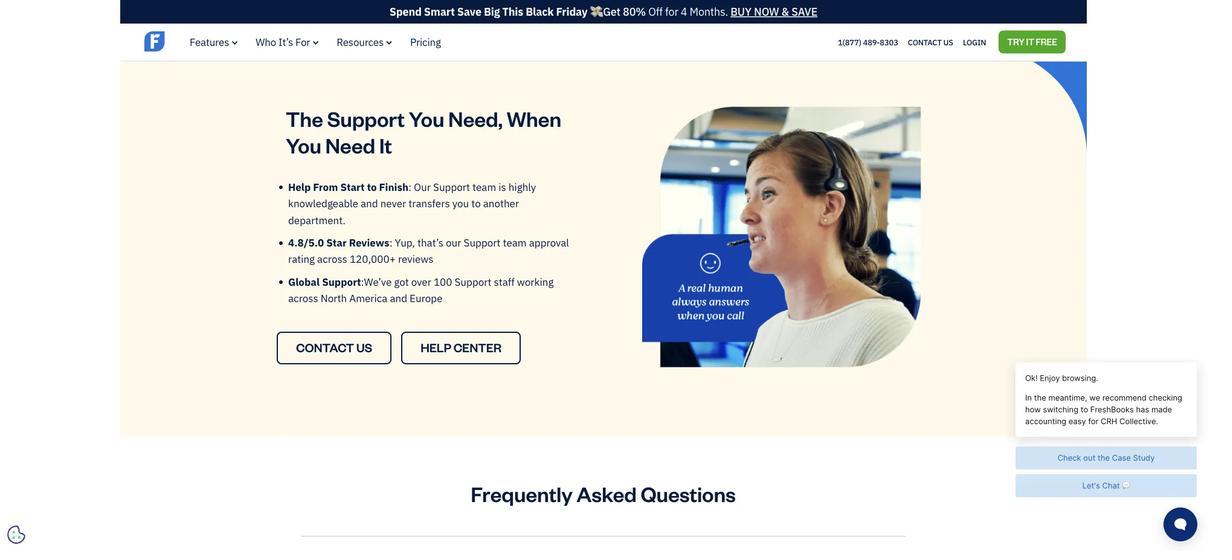 Task type: describe. For each thing, give the bounding box(es) containing it.
spend smart save big this black friday 💸 get 80% off for 4 months. buy now & save
[[390, 5, 818, 19]]

4.8/5.0 star reviews
[[288, 236, 390, 249]]

department.
[[288, 213, 346, 227]]

1(877)
[[838, 37, 862, 47]]

support inside :we've got over 100 support staff working across north america and europe
[[455, 275, 492, 288]]

help
[[421, 340, 451, 356]]

friday
[[556, 5, 588, 19]]

it's
[[279, 35, 293, 49]]

💸
[[590, 5, 601, 19]]

freshbooks logo image
[[144, 30, 238, 53]]

80%
[[623, 5, 646, 19]]

login
[[963, 37, 987, 47]]

approval
[[529, 236, 569, 249]]

contact
[[908, 37, 942, 47]]

questions
[[641, 480, 736, 508]]

save
[[792, 5, 818, 19]]

help center
[[421, 340, 502, 356]]

reviews
[[398, 252, 434, 266]]

try
[[1008, 36, 1025, 47]]

resources
[[337, 35, 384, 49]]

&
[[782, 5, 789, 19]]

this
[[503, 5, 523, 19]]

help center link
[[401, 332, 521, 365]]

support inside the support you need, when you need it
[[327, 105, 405, 132]]

the
[[286, 105, 323, 132]]

for
[[665, 5, 679, 19]]

1 horizontal spatial you
[[409, 105, 444, 132]]

0 horizontal spatial to
[[367, 180, 377, 194]]

across inside :we've got over 100 support staff working across north america and europe
[[288, 292, 318, 305]]

who it's for
[[256, 35, 310, 49]]

team inside : yup, that's our support team approval rating across 120,000+ reviews
[[503, 236, 527, 249]]

it
[[1027, 36, 1035, 47]]

you
[[452, 197, 469, 210]]

8303
[[880, 37, 899, 47]]

support inside : our support team is highly knowledgeable and never transfers you to another department.
[[433, 180, 470, 194]]

now
[[754, 5, 779, 19]]

transfers
[[409, 197, 450, 210]]

contact us
[[296, 340, 372, 356]]

features
[[190, 35, 229, 49]]

start
[[341, 180, 365, 194]]

asked
[[577, 480, 637, 508]]

over
[[411, 275, 431, 288]]

:we've got over 100 support staff working across north america and europe
[[288, 275, 554, 305]]

finish
[[379, 180, 409, 194]]

from
[[313, 180, 338, 194]]

pricing link
[[410, 35, 441, 49]]

: yup, that's our support team approval rating across 120,000+ reviews
[[288, 236, 569, 266]]

4.8/5.0
[[288, 236, 324, 249]]

across inside : yup, that's our support team approval rating across 120,000+ reviews
[[317, 252, 347, 266]]

that's
[[418, 236, 444, 249]]

pricing
[[410, 35, 441, 49]]

got
[[394, 275, 409, 288]]

working
[[517, 275, 554, 288]]

rating
[[288, 252, 315, 266]]

buy
[[731, 5, 752, 19]]

features link
[[190, 35, 238, 49]]

global
[[288, 275, 320, 288]]

1(877) 489-8303 link
[[838, 37, 899, 47]]

:we've
[[361, 275, 392, 288]]

our
[[446, 236, 461, 249]]

team inside : our support team is highly knowledgeable and never transfers you to another department.
[[473, 180, 496, 194]]

big
[[484, 5, 500, 19]]

contact us link
[[277, 332, 392, 365]]

america
[[349, 292, 388, 305]]

knowledgeable
[[288, 197, 358, 210]]

need,
[[448, 105, 503, 132]]



Task type: vqa. For each thing, say whether or not it's contained in the screenshot.
on
no



Task type: locate. For each thing, give the bounding box(es) containing it.
across down global
[[288, 292, 318, 305]]

help
[[288, 180, 311, 194]]

team left is
[[473, 180, 496, 194]]

across
[[317, 252, 347, 266], [288, 292, 318, 305]]

to right start
[[367, 180, 377, 194]]

us
[[356, 340, 372, 356]]

frequently asked questions
[[471, 480, 736, 508]]

1(877) 489-8303
[[838, 37, 899, 47]]

: for help from start to finish
[[409, 180, 412, 194]]

it
[[379, 131, 392, 158]]

cookie consent banner dialog
[[9, 403, 190, 542]]

120,000+
[[350, 252, 396, 266]]

100
[[434, 275, 452, 288]]

: inside : yup, that's our support team approval rating across 120,000+ reviews
[[390, 236, 393, 249]]

and inside :we've got over 100 support staff working across north america and europe
[[390, 292, 407, 305]]

489-
[[863, 37, 880, 47]]

you right it on the left top of page
[[409, 105, 444, 132]]

for
[[296, 35, 310, 49]]

need
[[325, 131, 375, 158]]

the support you need, when you need it
[[286, 105, 561, 158]]

who
[[256, 35, 276, 49]]

months.
[[690, 5, 728, 19]]

4
[[681, 5, 687, 19]]

save
[[457, 5, 482, 19]]

0 vertical spatial :
[[409, 180, 412, 194]]

staff
[[494, 275, 515, 288]]

smart
[[424, 5, 455, 19]]

global support
[[288, 275, 361, 288]]

to inside : our support team is highly knowledgeable and never transfers you to another department.
[[472, 197, 481, 210]]

0 horizontal spatial you
[[286, 131, 321, 158]]

1 vertical spatial to
[[472, 197, 481, 210]]

: our support team is highly knowledgeable and never transfers you to another department.
[[288, 180, 536, 227]]

and down the got
[[390, 292, 407, 305]]

1 horizontal spatial :
[[409, 180, 412, 194]]

when
[[507, 105, 561, 132]]

try it free
[[1008, 36, 1058, 47]]

1 vertical spatial team
[[503, 236, 527, 249]]

1 vertical spatial :
[[390, 236, 393, 249]]

1 horizontal spatial and
[[390, 292, 407, 305]]

free
[[1036, 36, 1058, 47]]

yup,
[[395, 236, 415, 249]]

0 vertical spatial team
[[473, 180, 496, 194]]

0 horizontal spatial and
[[361, 197, 378, 210]]

0 vertical spatial to
[[367, 180, 377, 194]]

contact us
[[908, 37, 954, 47]]

who it's for link
[[256, 35, 319, 49]]

another
[[483, 197, 519, 210]]

is
[[499, 180, 506, 194]]

: left yup,
[[390, 236, 393, 249]]

our
[[414, 180, 431, 194]]

center
[[454, 340, 502, 356]]

and down start
[[361, 197, 378, 210]]

support
[[327, 105, 405, 132], [433, 180, 470, 194], [464, 236, 501, 249], [322, 275, 361, 288], [455, 275, 492, 288]]

0 horizontal spatial team
[[473, 180, 496, 194]]

and inside : our support team is highly knowledgeable and never transfers you to another department.
[[361, 197, 378, 210]]

get
[[603, 5, 621, 19]]

help from start to finish
[[288, 180, 409, 194]]

partner with freshbooks image
[[286, 0, 565, 3]]

:
[[409, 180, 412, 194], [390, 236, 393, 249]]

off
[[649, 5, 663, 19]]

: inside : our support team is highly knowledgeable and never transfers you to another department.
[[409, 180, 412, 194]]

buy now & save link
[[731, 5, 818, 19]]

: for 4.8/5.0 star reviews
[[390, 236, 393, 249]]

you up help
[[286, 131, 321, 158]]

spend
[[390, 5, 422, 19]]

team
[[473, 180, 496, 194], [503, 236, 527, 249]]

try it free link
[[999, 31, 1066, 54]]

: left our
[[409, 180, 412, 194]]

login link
[[963, 34, 987, 50]]

cookie preferences image
[[7, 526, 25, 544]]

resources link
[[337, 35, 392, 49]]

black
[[526, 5, 554, 19]]

never
[[381, 197, 406, 210]]

north
[[321, 292, 347, 305]]

0 horizontal spatial :
[[390, 236, 393, 249]]

reviews
[[349, 236, 390, 249]]

1 horizontal spatial team
[[503, 236, 527, 249]]

1 vertical spatial across
[[288, 292, 318, 305]]

to right "you"
[[472, 197, 481, 210]]

us
[[944, 37, 954, 47]]

you
[[409, 105, 444, 132], [286, 131, 321, 158]]

1 vertical spatial and
[[390, 292, 407, 305]]

europe
[[410, 292, 443, 305]]

contact us link
[[908, 34, 954, 50]]

team left approval
[[503, 236, 527, 249]]

0 vertical spatial and
[[361, 197, 378, 210]]

across down star
[[317, 252, 347, 266]]

contact
[[296, 340, 354, 356]]

to
[[367, 180, 377, 194], [472, 197, 481, 210]]

frequently
[[471, 480, 573, 508]]

highly
[[509, 180, 536, 194]]

support inside : yup, that's our support team approval rating across 120,000+ reviews
[[464, 236, 501, 249]]

and
[[361, 197, 378, 210], [390, 292, 407, 305]]

star
[[326, 236, 347, 249]]

0 vertical spatial across
[[317, 252, 347, 266]]

1 horizontal spatial to
[[472, 197, 481, 210]]



